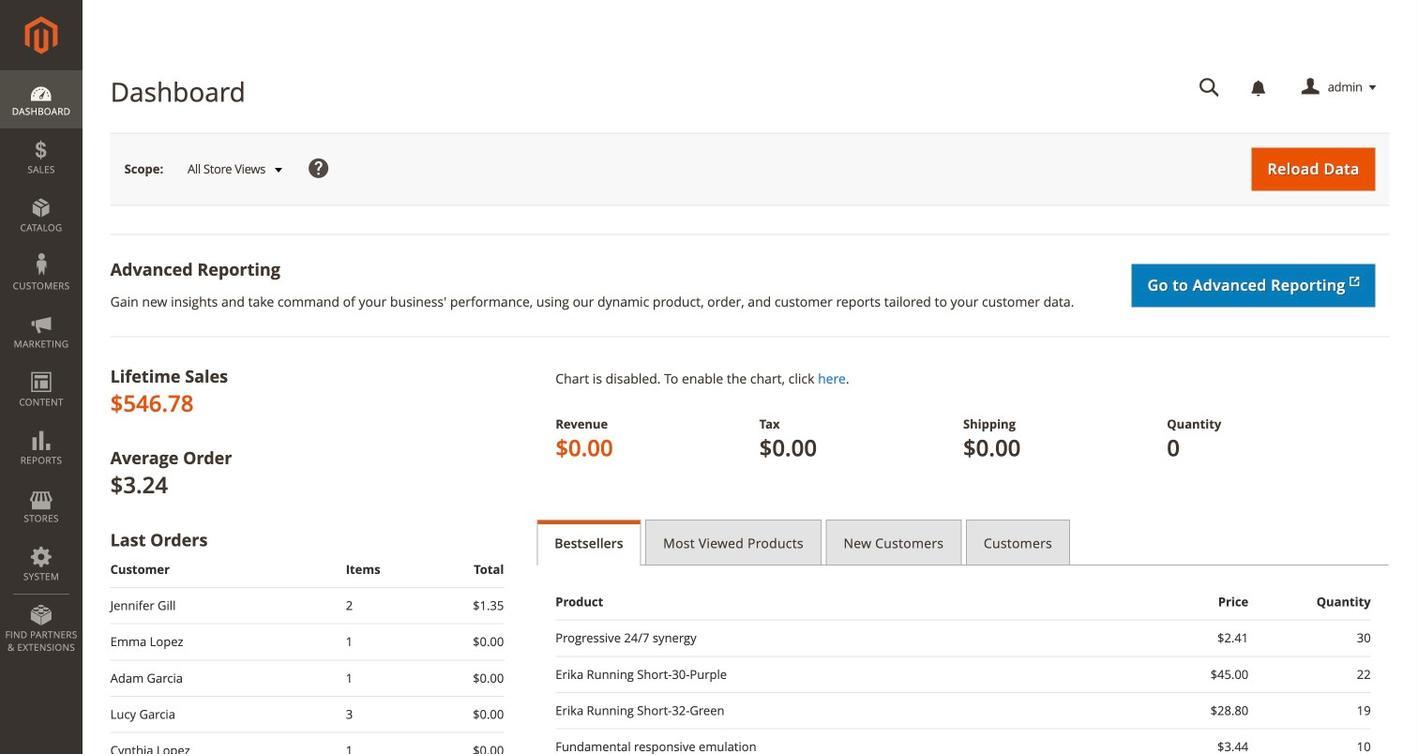 Task type: locate. For each thing, give the bounding box(es) containing it.
tab list
[[537, 520, 1390, 566]]

None text field
[[1187, 71, 1233, 104]]

magento admin panel image
[[25, 16, 58, 54]]

menu bar
[[0, 70, 83, 664]]



